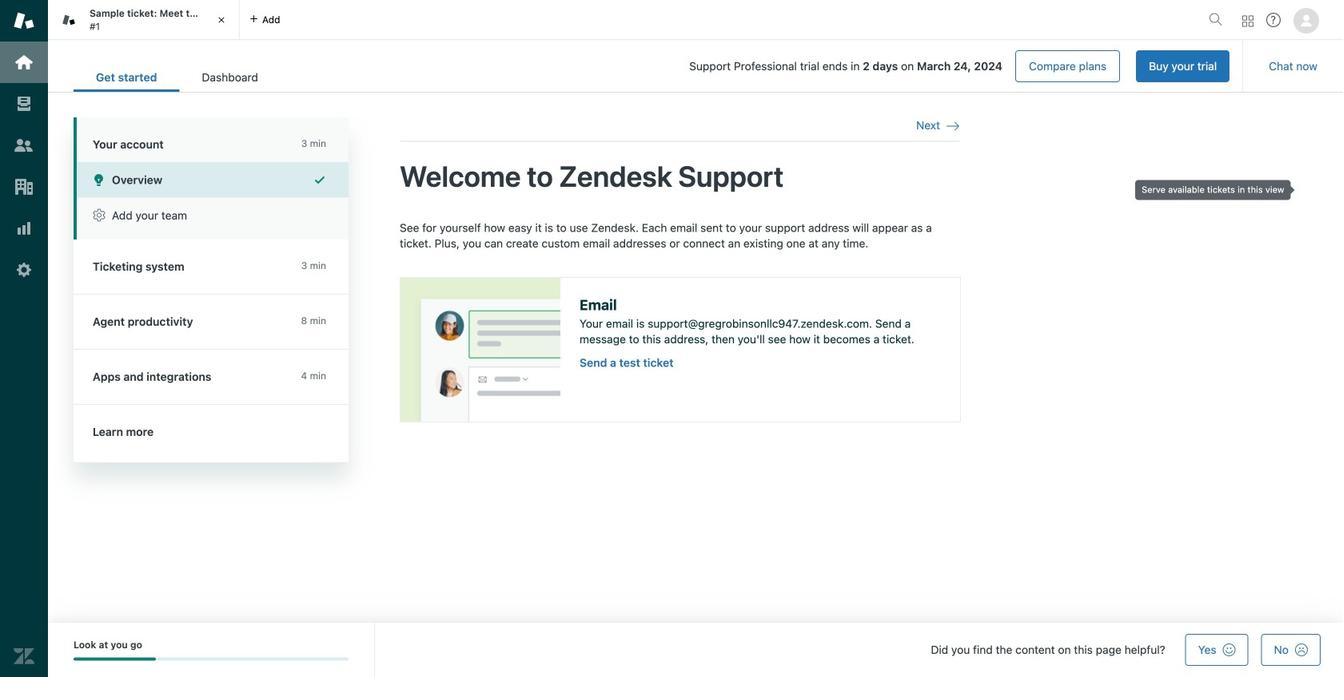 Task type: locate. For each thing, give the bounding box(es) containing it.
get help image
[[1266, 13, 1281, 27]]

tab list
[[74, 62, 281, 92]]

March 24, 2024 text field
[[917, 60, 1003, 73]]

customers image
[[14, 135, 34, 156]]

progress bar
[[74, 658, 349, 662]]

heading
[[74, 118, 349, 162]]

1 vertical spatial tab
[[179, 62, 281, 92]]

organizations image
[[14, 177, 34, 197]]

tabs tab list
[[48, 0, 1202, 40]]

tab
[[48, 0, 240, 40], [179, 62, 281, 92]]



Task type: describe. For each thing, give the bounding box(es) containing it.
admin image
[[14, 260, 34, 281]]

views image
[[14, 94, 34, 114]]

0 vertical spatial tab
[[48, 0, 240, 40]]

reporting image
[[14, 218, 34, 239]]

get started image
[[14, 52, 34, 73]]

zendesk support image
[[14, 10, 34, 31]]

zendesk products image
[[1242, 16, 1254, 27]]

zendesk image
[[14, 647, 34, 668]]

close image
[[213, 12, 229, 28]]

example of email conversation inside of the ticketing system and the customer is asking the agent about reimbursement policy. image
[[401, 278, 560, 422]]

main element
[[0, 0, 48, 678]]



